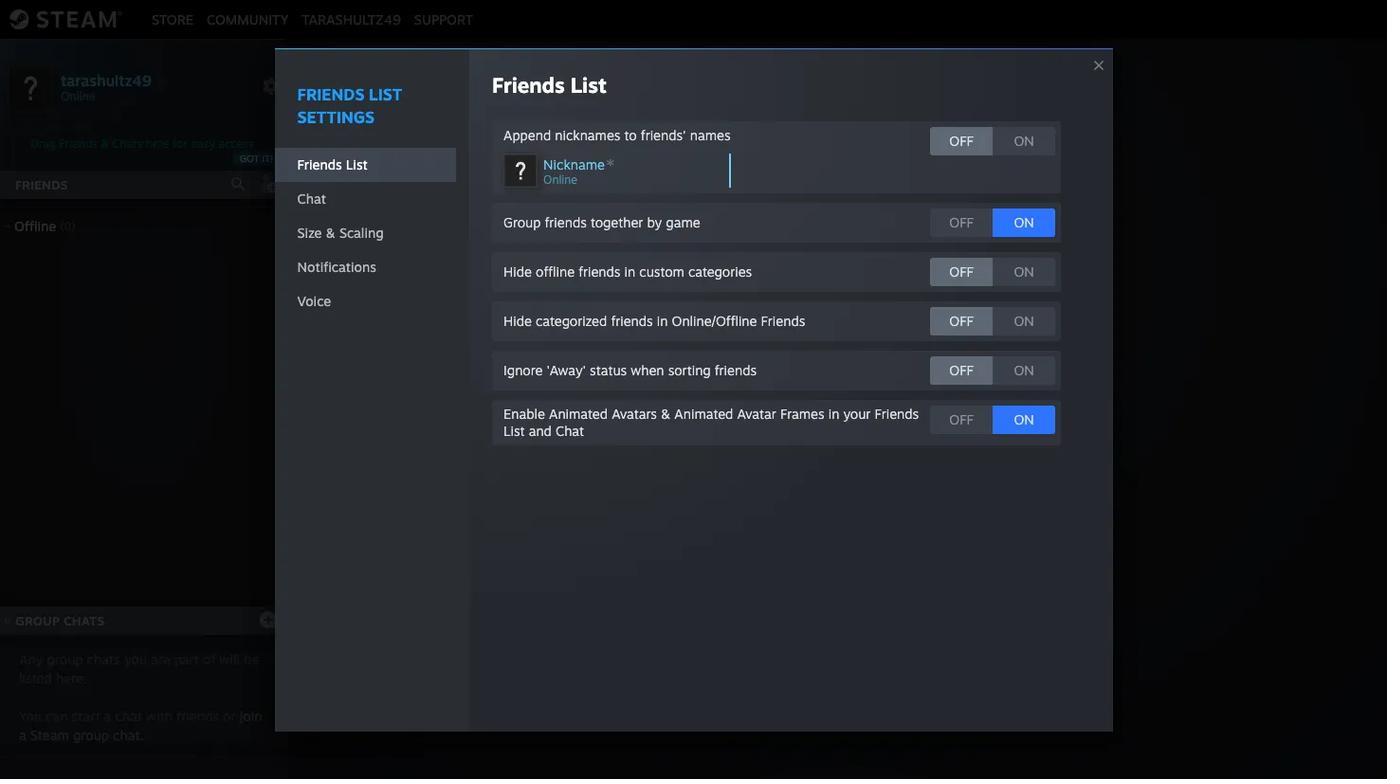 Task type: describe. For each thing, give the bounding box(es) containing it.
store
[[152, 11, 194, 27]]

part
[[174, 652, 199, 668]]

friends right drag
[[59, 137, 98, 151]]

size
[[297, 224, 322, 240]]

friends right "with"
[[177, 709, 219, 725]]

can
[[46, 709, 68, 725]]

enable
[[504, 406, 545, 422]]

hide offline friends in custom categories
[[504, 263, 752, 279]]

offline
[[536, 263, 575, 279]]

friends down online
[[545, 214, 587, 230]]

on for friends
[[1014, 362, 1035, 378]]

list up nicknames
[[571, 72, 607, 97]]

group inside any group chats you are part of will be listed here.
[[47, 652, 83, 668]]

2 horizontal spatial chat
[[875, 419, 908, 438]]

chat inside the enable animated avatars & animated avatar frames in your friends list and chat
[[556, 423, 584, 439]]

click a friend or group chat to start!
[[709, 419, 969, 438]]

a for steam
[[19, 728, 26, 744]]

off for friends
[[950, 313, 974, 329]]

1 on from the top
[[1014, 132, 1035, 148]]

easy
[[191, 137, 215, 151]]

0 vertical spatial friends list
[[492, 72, 607, 97]]

friends right sorting
[[715, 362, 757, 378]]

create a group chat image
[[259, 610, 278, 629]]

click
[[709, 419, 743, 438]]

friends right the online/offline
[[761, 313, 806, 329]]

categorized
[[536, 313, 607, 329]]

ignore
[[504, 362, 543, 378]]

settings
[[297, 107, 375, 127]]

community link
[[200, 11, 295, 27]]

any group chats you are part of will be listed here.
[[19, 652, 259, 687]]

1 vertical spatial or
[[223, 709, 236, 725]]

add a friend image
[[258, 174, 279, 194]]

0 horizontal spatial to
[[625, 127, 637, 143]]

be
[[244, 652, 259, 668]]

are
[[151, 652, 170, 668]]

avatar
[[738, 406, 777, 422]]

chats
[[87, 652, 120, 668]]

enable animated avatars & animated avatar frames in your friends list and chat
[[504, 406, 919, 439]]

list inside "friends list settings"
[[369, 84, 402, 104]]

'away'
[[547, 362, 586, 378]]

nicknames
[[555, 127, 621, 143]]

any
[[19, 652, 43, 668]]

off for categories
[[950, 263, 974, 279]]

nickname * online
[[544, 154, 615, 186]]

scaling
[[339, 224, 384, 240]]

support
[[414, 11, 474, 27]]

group friends together by game
[[504, 214, 701, 230]]

friends list settings
[[297, 84, 402, 127]]

1 vertical spatial a
[[104, 709, 111, 725]]

hide for hide categorized friends in online/offline friends
[[504, 313, 532, 329]]

*
[[606, 154, 615, 175]]

here
[[146, 137, 169, 151]]

friends down drag
[[15, 177, 68, 193]]

here.
[[56, 671, 87, 687]]

and
[[529, 423, 552, 439]]

your
[[844, 406, 871, 422]]

tarashultz49 link
[[295, 11, 408, 27]]

in for online/offline
[[657, 313, 668, 329]]

you can start a chat with friends or
[[19, 709, 240, 725]]

group for group friends together by game
[[504, 214, 541, 230]]

start!
[[931, 419, 969, 438]]

custom
[[640, 263, 685, 279]]

1 off from the top
[[950, 132, 974, 148]]

friends'
[[641, 127, 686, 143]]

avatars
[[612, 406, 657, 422]]

drag friends & chats here for easy access
[[31, 137, 254, 151]]

2 on from the top
[[1014, 214, 1035, 230]]

names
[[690, 127, 731, 143]]

on for categories
[[1014, 263, 1035, 279]]

hide categorized friends in online/offline friends
[[504, 313, 806, 329]]

when
[[631, 362, 665, 378]]

size & scaling
[[297, 224, 384, 240]]

status
[[590, 362, 627, 378]]

access
[[219, 137, 254, 151]]

for
[[173, 137, 188, 151]]



Task type: locate. For each thing, give the bounding box(es) containing it.
friend
[[760, 419, 804, 438]]

1 vertical spatial friends list
[[297, 156, 368, 172]]

2 off from the top
[[950, 214, 974, 230]]

1 horizontal spatial to
[[912, 419, 927, 438]]

3 on from the top
[[1014, 263, 1035, 279]]

hide left offline
[[504, 263, 532, 279]]

1 horizontal spatial chats
[[112, 137, 142, 151]]

chats
[[112, 137, 142, 151], [63, 614, 105, 629]]

list down settings at top
[[346, 156, 368, 172]]

store link
[[145, 11, 200, 27]]

on
[[1014, 132, 1035, 148], [1014, 214, 1035, 230], [1014, 263, 1035, 279], [1014, 313, 1035, 329], [1014, 362, 1035, 378], [1014, 411, 1035, 427]]

& inside the enable animated avatars & animated avatar frames in your friends list and chat
[[661, 406, 671, 422]]

in left custom
[[625, 263, 636, 279]]

1 vertical spatial hide
[[504, 313, 532, 329]]

0 vertical spatial &
[[101, 137, 109, 151]]

0 horizontal spatial tarashultz49
[[61, 71, 152, 90]]

by
[[647, 214, 662, 230]]

0 horizontal spatial animated
[[549, 406, 608, 422]]

steam
[[30, 728, 69, 744]]

0 vertical spatial a
[[747, 419, 756, 438]]

notifications
[[297, 258, 376, 275]]

to
[[625, 127, 637, 143], [912, 419, 927, 438]]

you
[[19, 709, 42, 725]]

voice
[[297, 293, 331, 309]]

community
[[207, 11, 289, 27]]

join
[[240, 709, 262, 725]]

in down custom
[[657, 313, 668, 329]]

collapse chats list image
[[0, 617, 22, 625]]

group for group chats
[[16, 614, 60, 629]]

friends up the append
[[492, 72, 565, 97]]

friends
[[545, 214, 587, 230], [579, 263, 621, 279], [611, 313, 653, 329], [715, 362, 757, 378], [177, 709, 219, 725]]

chats up chats
[[63, 614, 105, 629]]

friends down settings at top
[[297, 156, 342, 172]]

0 horizontal spatial in
[[625, 263, 636, 279]]

1 vertical spatial tarashultz49
[[61, 71, 152, 90]]

a
[[747, 419, 756, 438], [104, 709, 111, 725], [19, 728, 26, 744]]

animated down sorting
[[675, 406, 734, 422]]

& right size
[[326, 224, 336, 240]]

hide up ignore
[[504, 313, 532, 329]]

1 horizontal spatial a
[[104, 709, 111, 725]]

join a steam group chat.
[[19, 709, 262, 744]]

group chats
[[16, 614, 105, 629]]

off
[[950, 132, 974, 148], [950, 214, 974, 230], [950, 263, 974, 279], [950, 313, 974, 329], [950, 362, 974, 378], [950, 411, 974, 427]]

drag
[[31, 137, 56, 151]]

categories
[[689, 263, 752, 279]]

6 on from the top
[[1014, 411, 1035, 427]]

0 vertical spatial group
[[504, 214, 541, 230]]

4 on from the top
[[1014, 313, 1035, 329]]

a left chat
[[104, 709, 111, 725]]

chat right the "your"
[[875, 419, 908, 438]]

chats left here
[[112, 137, 142, 151]]

sorting
[[668, 362, 711, 378]]

group up here.
[[47, 652, 83, 668]]

listed
[[19, 671, 52, 687]]

4 off from the top
[[950, 313, 974, 329]]

0 vertical spatial in
[[625, 263, 636, 279]]

on for friends
[[1014, 313, 1035, 329]]

group right frames
[[828, 419, 871, 438]]

1 vertical spatial &
[[326, 224, 336, 240]]

1 animated from the left
[[549, 406, 608, 422]]

1 horizontal spatial chat
[[556, 423, 584, 439]]

group
[[47, 652, 83, 668], [73, 728, 109, 744]]

chat up size
[[297, 190, 326, 206]]

frames
[[781, 406, 825, 422]]

animated up and
[[549, 406, 608, 422]]

5 off from the top
[[950, 362, 974, 378]]

offline
[[14, 218, 56, 234]]

ignore 'away' status when sorting friends
[[504, 362, 757, 378]]

2 horizontal spatial group
[[828, 419, 871, 438]]

2 vertical spatial group
[[16, 614, 60, 629]]

1 horizontal spatial &
[[326, 224, 336, 240]]

list
[[571, 72, 607, 97], [369, 84, 402, 104], [346, 156, 368, 172], [504, 423, 525, 439]]

off for friends
[[950, 362, 974, 378]]

0 vertical spatial group
[[47, 652, 83, 668]]

2 hide from the top
[[504, 313, 532, 329]]

0 horizontal spatial chats
[[63, 614, 105, 629]]

tarashultz49
[[302, 11, 401, 27], [61, 71, 152, 90]]

0 vertical spatial chats
[[112, 137, 142, 151]]

0 horizontal spatial or
[[223, 709, 236, 725]]

search my friends list image
[[230, 175, 247, 193]]

animated
[[549, 406, 608, 422], [675, 406, 734, 422]]

join a steam group chat. link
[[19, 709, 262, 744]]

friends up settings at top
[[297, 84, 365, 104]]

1 vertical spatial group
[[73, 728, 109, 744]]

you
[[124, 652, 147, 668]]

will
[[219, 652, 240, 668]]

to left start!
[[912, 419, 927, 438]]

chat
[[297, 190, 326, 206], [875, 419, 908, 438], [556, 423, 584, 439]]

of
[[203, 652, 216, 668]]

tarashultz49 up drag friends & chats here for easy access
[[61, 71, 152, 90]]

friends inside "friends list settings"
[[297, 84, 365, 104]]

1 vertical spatial to
[[912, 419, 927, 438]]

group down start
[[73, 728, 109, 744]]

group inside join a steam group chat.
[[73, 728, 109, 744]]

friends list down settings at top
[[297, 156, 368, 172]]

2 horizontal spatial &
[[661, 406, 671, 422]]

& left here
[[101, 137, 109, 151]]

3 off from the top
[[950, 263, 974, 279]]

in left the "your"
[[829, 406, 840, 422]]

0 horizontal spatial friends list
[[297, 156, 368, 172]]

hide
[[504, 263, 532, 279], [504, 313, 532, 329]]

2 vertical spatial in
[[829, 406, 840, 422]]

a down you
[[19, 728, 26, 744]]

chat.
[[113, 728, 144, 744]]

a for friend
[[747, 419, 756, 438]]

0 horizontal spatial a
[[19, 728, 26, 744]]

chat right and
[[556, 423, 584, 439]]

list down enable
[[504, 423, 525, 439]]

hide for hide offline friends in custom categories
[[504, 263, 532, 279]]

& right avatars
[[661, 406, 671, 422]]

1 horizontal spatial tarashultz49
[[302, 11, 401, 27]]

0 vertical spatial tarashultz49
[[302, 11, 401, 27]]

1 horizontal spatial animated
[[675, 406, 734, 422]]

in
[[625, 263, 636, 279], [657, 313, 668, 329], [829, 406, 840, 422]]

group up offline
[[504, 214, 541, 230]]

1 horizontal spatial group
[[504, 214, 541, 230]]

2 vertical spatial &
[[661, 406, 671, 422]]

nickname
[[544, 156, 605, 172]]

friends right offline
[[579, 263, 621, 279]]

append
[[504, 127, 551, 143]]

friends inside the enable animated avatars & animated avatar frames in your friends list and chat
[[875, 406, 919, 422]]

a inside join a steam group chat.
[[19, 728, 26, 744]]

1 horizontal spatial or
[[809, 419, 823, 438]]

start
[[72, 709, 100, 725]]

in inside the enable animated avatars & animated avatar frames in your friends list and chat
[[829, 406, 840, 422]]

2 animated from the left
[[675, 406, 734, 422]]

tarashultz49 up "friends list settings"
[[302, 11, 401, 27]]

in for custom
[[625, 263, 636, 279]]

friends up ignore 'away' status when sorting friends
[[611, 313, 653, 329]]

2 vertical spatial a
[[19, 728, 26, 744]]

chat
[[115, 709, 142, 725]]

append nicknames to friends' names
[[504, 127, 731, 143]]

2 horizontal spatial in
[[829, 406, 840, 422]]

to left friends'
[[625, 127, 637, 143]]

or left join
[[223, 709, 236, 725]]

1 horizontal spatial friends list
[[492, 72, 607, 97]]

list inside the enable animated avatars & animated avatar frames in your friends list and chat
[[504, 423, 525, 439]]

support link
[[408, 11, 480, 27]]

friends list
[[492, 72, 607, 97], [297, 156, 368, 172]]

0 horizontal spatial chat
[[297, 190, 326, 206]]

online/offline
[[672, 313, 757, 329]]

off for avatar
[[950, 411, 974, 427]]

a right the click
[[747, 419, 756, 438]]

0 horizontal spatial &
[[101, 137, 109, 151]]

&
[[101, 137, 109, 151], [326, 224, 336, 240], [661, 406, 671, 422]]

or right friend
[[809, 419, 823, 438]]

6 off from the top
[[950, 411, 974, 427]]

5 on from the top
[[1014, 362, 1035, 378]]

friends right the "your"
[[875, 406, 919, 422]]

0 horizontal spatial group
[[16, 614, 60, 629]]

on for avatar
[[1014, 411, 1035, 427]]

1 vertical spatial in
[[657, 313, 668, 329]]

group
[[504, 214, 541, 230], [828, 419, 871, 438], [16, 614, 60, 629]]

2 horizontal spatial a
[[747, 419, 756, 438]]

friends list up the append
[[492, 72, 607, 97]]

manage friends list settings image
[[262, 77, 281, 96]]

1 vertical spatial chats
[[63, 614, 105, 629]]

1 hide from the top
[[504, 263, 532, 279]]

0 vertical spatial hide
[[504, 263, 532, 279]]

group up any
[[16, 614, 60, 629]]

friends
[[492, 72, 565, 97], [297, 84, 365, 104], [59, 137, 98, 151], [297, 156, 342, 172], [15, 177, 68, 193], [761, 313, 806, 329], [875, 406, 919, 422]]

together
[[591, 214, 644, 230]]

list up settings at top
[[369, 84, 402, 104]]

0 vertical spatial to
[[625, 127, 637, 143]]

online
[[544, 172, 578, 186]]

game
[[666, 214, 701, 230]]

1 vertical spatial group
[[828, 419, 871, 438]]

or
[[809, 419, 823, 438], [223, 709, 236, 725]]

1 horizontal spatial in
[[657, 313, 668, 329]]

0 vertical spatial or
[[809, 419, 823, 438]]

with
[[146, 709, 173, 725]]



Task type: vqa. For each thing, say whether or not it's contained in the screenshot.
Store
yes



